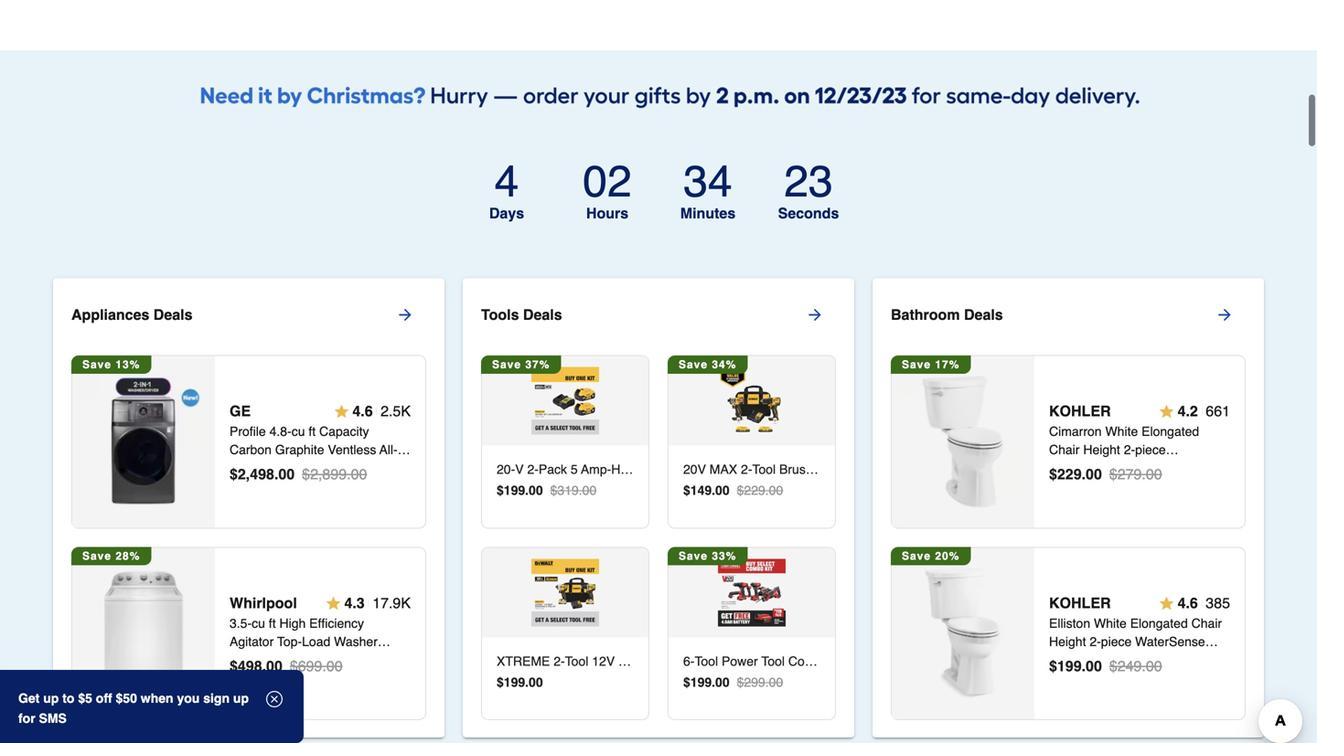 Task type: describe. For each thing, give the bounding box(es) containing it.
4.3 17.9k
[[344, 595, 411, 612]]

save 28%
[[82, 550, 140, 563]]

$50
[[116, 692, 137, 706]]

$5
[[78, 692, 92, 706]]

height for 199
[[1049, 635, 1086, 650]]

$699.00
[[290, 658, 343, 675]]

199 for $ 199 . 00 $249.00
[[1057, 658, 1082, 675]]

one
[[244, 461, 268, 476]]

save 33%
[[679, 550, 737, 563]]

00 for $ 2,498 . 00 $2,899.00
[[278, 466, 295, 483]]

199 for $ 199 . 00 $299.00
[[691, 676, 712, 690]]

white for $249.00
[[1094, 617, 1127, 631]]

bathroom deals
[[891, 306, 1003, 323]]

load
[[302, 635, 331, 650]]

rating filled image for 4.6 2.5k
[[334, 405, 349, 419]]

when
[[141, 692, 173, 706]]

34
[[684, 156, 733, 207]]

. for $ 498 . 00 $699.00
[[262, 658, 266, 675]]

graphite
[[275, 443, 324, 458]]

$ 199 . 00 $319.00
[[497, 484, 597, 498]]

00 for $ 498 . 00 $699.00
[[266, 658, 283, 675]]

timer containing 4
[[454, 156, 864, 231]]

cu inside 3.5-cu ft high efficiency agitator top-load washer (white)
[[252, 617, 265, 631]]

appliances image for ge
[[78, 377, 209, 508]]

$ 199 . 00
[[497, 676, 543, 690]]

save for save 13%
[[82, 358, 112, 371]]

cimarron white elongated chair height 2-piece watersense soft close toilet 12-in rough-in 1.28-gpf
[[1049, 425, 1215, 494]]

deals for appliances deals
[[154, 306, 193, 323]]

cu inside profile 4.8-cu ft capacity carbon graphite ventless all- in-one washer/dryer combo energy star
[[292, 425, 305, 439]]

in for $279.00
[[1123, 480, 1134, 494]]

12- for $ 199 . 00 $249.00
[[1145, 653, 1164, 668]]

. for $ 149 . 00 $229.00
[[712, 484, 715, 498]]

piece for $279.00
[[1135, 443, 1166, 458]]

save for save 37%
[[492, 358, 521, 371]]

$ for $ 229 . 00 $279.00
[[1049, 466, 1057, 483]]

energy
[[230, 480, 284, 494]]

save for save 33%
[[679, 550, 708, 563]]

661
[[1206, 403, 1230, 420]]

high
[[279, 617, 306, 631]]

4 days
[[489, 156, 524, 222]]

$ for $ 2,498 . 00 $2,899.00
[[230, 466, 238, 483]]

tools deals link
[[481, 293, 854, 337]]

bathroom deals link
[[891, 293, 1264, 337]]

37%
[[525, 358, 550, 371]]

00 for $ 199 . 00
[[529, 676, 543, 690]]

star
[[287, 480, 320, 494]]

combo
[[354, 461, 395, 476]]

save 34%
[[679, 358, 737, 371]]

2 up from the left
[[233, 692, 249, 706]]

appliances deals
[[71, 306, 193, 323]]

sms
[[39, 712, 67, 726]]

ge
[[230, 403, 251, 420]]

kohler for 199
[[1049, 595, 1111, 612]]

deals for tools deals
[[523, 306, 562, 323]]

you
[[177, 692, 200, 706]]

4.8-
[[269, 425, 292, 439]]

get up to $5 off $50 when you sign up for sms
[[18, 692, 249, 726]]

washer
[[334, 635, 378, 650]]

close for $279.00
[[1149, 461, 1182, 476]]

. for $ 229 . 00 $279.00
[[1082, 466, 1086, 483]]

arrow right image for tools deals
[[806, 306, 824, 324]]

02 hours
[[583, 156, 632, 222]]

$ for $ 149 . 00 $229.00
[[683, 484, 691, 498]]

1 up from the left
[[43, 692, 59, 706]]

4.6 for 4.6 385
[[1178, 595, 1198, 612]]

17%
[[935, 358, 960, 371]]

save 17%
[[902, 358, 960, 371]]

appliances deals link
[[71, 293, 445, 337]]

appliances image for whirlpool
[[78, 569, 209, 700]]

$ 2,498 . 00 $2,899.00
[[230, 466, 367, 483]]

profile
[[230, 425, 266, 439]]

4.2 661
[[1178, 403, 1230, 420]]

save for save 17%
[[902, 358, 931, 371]]

carbon
[[230, 443, 272, 458]]

34 minutes
[[680, 156, 736, 222]]

in-
[[230, 461, 244, 476]]

elongated for 4.6 385
[[1130, 617, 1188, 631]]

cimarron
[[1049, 425, 1102, 439]]

chair for $ 199 . 00 $249.00
[[1192, 617, 1222, 631]]

23
[[784, 156, 833, 207]]

deals for bathroom deals
[[964, 306, 1003, 323]]

bathroom image for $ 199 . 00 $249.00
[[898, 569, 1029, 700]]

save for save 20%
[[902, 550, 931, 563]]

149
[[691, 484, 712, 498]]

3.5-cu ft high efficiency agitator top-load washer (white)
[[230, 617, 378, 668]]

$ 199 . 00 $299.00
[[683, 676, 783, 690]]

12- for $ 229 . 00 $279.00
[[1049, 480, 1068, 494]]

all-
[[380, 443, 398, 458]]

2.5k
[[381, 403, 411, 420]]

$ for $ 199 . 00 $299.00
[[683, 676, 691, 690]]

rating filled image for 4.6 385
[[1160, 597, 1174, 611]]

get
[[18, 692, 40, 706]]

$229.00
[[737, 484, 783, 498]]

gpf for $279.00
[[1167, 480, 1193, 494]]

profile 4.8-cu ft capacity carbon graphite ventless all- in-one washer/dryer combo energy star
[[230, 425, 398, 494]]

20%
[[935, 550, 960, 563]]

elongated for 4.2 661
[[1142, 425, 1200, 439]]

. for $ 2,498 . 00 $2,899.00
[[274, 466, 278, 483]]

agitator
[[230, 635, 274, 650]]

00 for $ 149 . 00 $229.00
[[715, 484, 730, 498]]

$ 498 . 00 $699.00
[[230, 658, 343, 675]]

$ 149 . 00 $229.00
[[683, 484, 783, 498]]

34%
[[712, 358, 737, 371]]

33%
[[712, 550, 737, 563]]

199 for $ 199 . 00 $319.00
[[504, 484, 525, 498]]

$299.00
[[737, 676, 783, 690]]

soft for $ 229 . 00 $279.00
[[1123, 461, 1146, 476]]



Task type: vqa. For each thing, say whether or not it's contained in the screenshot.
Resources for Pros link
no



Task type: locate. For each thing, give the bounding box(es) containing it.
bathroom image down 17%
[[898, 377, 1029, 508]]

white for $279.00
[[1106, 425, 1138, 439]]

hours
[[586, 205, 629, 222]]

1 appliances image from the top
[[78, 377, 209, 508]]

. for $ 199 . 00 $299.00
[[712, 676, 715, 690]]

0 vertical spatial soft
[[1123, 461, 1146, 476]]

arrow right image
[[1216, 306, 1234, 324]]

hurry — order your gifts by 2 p m on 12/23/23 for same-day delivery. image
[[53, 65, 1264, 110]]

rating filled image
[[326, 597, 341, 611]]

arrow right image inside appliances deals link
[[396, 306, 414, 324]]

save left 13%
[[82, 358, 112, 371]]

2 kohler from the top
[[1049, 595, 1111, 612]]

bathroom
[[891, 306, 960, 323]]

chair down 4.6 385
[[1192, 617, 1222, 631]]

rating filled image left 4.2
[[1160, 405, 1174, 419]]

height up $ 229 . 00 $279.00
[[1083, 443, 1121, 458]]

1 horizontal spatial gpf
[[1167, 480, 1193, 494]]

1 vertical spatial toilet
[[1112, 653, 1142, 668]]

in
[[1068, 480, 1078, 494], [1164, 653, 1174, 668]]

gpf left $249.00
[[1079, 672, 1105, 686]]

2- inside "cimarron white elongated chair height 2-piece watersense soft close toilet 12-in rough-in 1.28-gpf"
[[1124, 443, 1135, 458]]

kohler
[[1049, 403, 1111, 420], [1049, 595, 1111, 612]]

in for $ 199 . 00 $249.00
[[1164, 653, 1174, 668]]

soft for $ 199 . 00 $249.00
[[1049, 653, 1072, 668]]

2- inside elliston white elongated chair height 2-piece watersense soft close toilet 12-in rough-in 1.28-gpf
[[1090, 635, 1101, 650]]

0 vertical spatial in
[[1068, 480, 1078, 494]]

0 horizontal spatial 1.28-
[[1049, 672, 1079, 686]]

498
[[238, 658, 262, 675]]

gpf
[[1167, 480, 1193, 494], [1079, 672, 1105, 686]]

toilet inside elliston white elongated chair height 2-piece watersense soft close toilet 12-in rough-in 1.28-gpf
[[1112, 653, 1142, 668]]

top-
[[277, 635, 302, 650]]

2 appliances image from the top
[[78, 569, 209, 700]]

4.6 385
[[1178, 595, 1230, 612]]

00 for $ 199 . 00 $319.00
[[529, 484, 543, 498]]

bathroom image down "20%"
[[898, 569, 1029, 700]]

$2,899.00
[[302, 466, 367, 483]]

0 vertical spatial watersense
[[1049, 461, 1119, 476]]

0 horizontal spatial toilet
[[1112, 653, 1142, 668]]

close inside "cimarron white elongated chair height 2-piece watersense soft close toilet 12-in rough-in 1.28-gpf"
[[1149, 461, 1182, 476]]

1 horizontal spatial 2-
[[1124, 443, 1135, 458]]

0 vertical spatial 2-
[[1124, 443, 1135, 458]]

in for $ 229 . 00 $279.00
[[1068, 480, 1078, 494]]

piece up the $279.00
[[1135, 443, 1166, 458]]

rough- inside elliston white elongated chair height 2-piece watersense soft close toilet 12-in rough-in 1.28-gpf
[[1177, 653, 1219, 668]]

1 deals from the left
[[154, 306, 193, 323]]

ft up the graphite
[[309, 425, 316, 439]]

23 seconds
[[778, 156, 839, 222]]

$ for $ 199 . 00 $319.00
[[497, 484, 504, 498]]

0 vertical spatial chair
[[1049, 443, 1080, 458]]

timer
[[454, 156, 864, 231]]

tools deals
[[481, 306, 562, 323]]

sign
[[203, 692, 230, 706]]

soft inside "cimarron white elongated chair height 2-piece watersense soft close toilet 12-in rough-in 1.28-gpf"
[[1123, 461, 1146, 476]]

02
[[583, 156, 632, 207]]

chair inside "cimarron white elongated chair height 2-piece watersense soft close toilet 12-in rough-in 1.28-gpf"
[[1049, 443, 1080, 458]]

in down 385
[[1219, 653, 1230, 668]]

1 vertical spatial kohler
[[1049, 595, 1111, 612]]

. for $ 199 . 00 $249.00
[[1082, 658, 1086, 675]]

tools
[[481, 306, 519, 323]]

height for 229
[[1083, 443, 1121, 458]]

0 vertical spatial close
[[1149, 461, 1182, 476]]

in
[[1123, 480, 1134, 494], [1219, 653, 1230, 668]]

up right sign
[[233, 692, 249, 706]]

0 vertical spatial cu
[[292, 425, 305, 439]]

gpf right the $279.00
[[1167, 480, 1193, 494]]

. for $ 199 . 00
[[525, 676, 529, 690]]

00 for $ 199 . 00 $249.00
[[1086, 658, 1102, 675]]

0 horizontal spatial soft
[[1049, 653, 1072, 668]]

watersense
[[1049, 461, 1119, 476], [1135, 635, 1205, 650]]

0 horizontal spatial piece
[[1101, 635, 1132, 650]]

2 arrow right image from the left
[[806, 306, 824, 324]]

rough- for $249.00
[[1177, 653, 1219, 668]]

1 vertical spatial watersense
[[1135, 635, 1205, 650]]

toilet for $279.00
[[1185, 461, 1215, 476]]

close
[[1149, 461, 1182, 476], [1076, 653, 1108, 668]]

0 vertical spatial gpf
[[1167, 480, 1193, 494]]

. for $ 199 . 00 $319.00
[[525, 484, 529, 498]]

0 vertical spatial height
[[1083, 443, 1121, 458]]

0 horizontal spatial close
[[1076, 653, 1108, 668]]

up left to
[[43, 692, 59, 706]]

height down elliston
[[1049, 635, 1086, 650]]

1 vertical spatial 1.28-
[[1049, 672, 1079, 686]]

chair down cimarron
[[1049, 443, 1080, 458]]

watersense inside "cimarron white elongated chair height 2-piece watersense soft close toilet 12-in rough-in 1.28-gpf"
[[1049, 461, 1119, 476]]

save 20%
[[902, 550, 960, 563]]

rough-
[[1081, 480, 1123, 494], [1177, 653, 1219, 668]]

1 vertical spatial soft
[[1049, 653, 1072, 668]]

appliances image
[[78, 377, 209, 508], [78, 569, 209, 700]]

tools image for $ 199 . 00 $299.00
[[718, 559, 786, 627]]

height inside elliston white elongated chair height 2-piece watersense soft close toilet 12-in rough-in 1.28-gpf
[[1049, 635, 1086, 650]]

elongated inside elliston white elongated chair height 2-piece watersense soft close toilet 12-in rough-in 1.28-gpf
[[1130, 617, 1188, 631]]

save for save 34%
[[679, 358, 708, 371]]

rough- down cimarron
[[1081, 480, 1123, 494]]

0 horizontal spatial 4.6
[[353, 403, 373, 420]]

1 vertical spatial cu
[[252, 617, 265, 631]]

white
[[1106, 425, 1138, 439], [1094, 617, 1127, 631]]

1 horizontal spatial soft
[[1123, 461, 1146, 476]]

rough- down 4.6 385
[[1177, 653, 1219, 668]]

1 horizontal spatial deals
[[523, 306, 562, 323]]

4.6
[[353, 403, 373, 420], [1178, 595, 1198, 612]]

kohler up elliston
[[1049, 595, 1111, 612]]

height
[[1083, 443, 1121, 458], [1049, 635, 1086, 650]]

$249.00
[[1110, 658, 1162, 675]]

3 deals from the left
[[964, 306, 1003, 323]]

piece
[[1135, 443, 1166, 458], [1101, 635, 1132, 650]]

1 vertical spatial height
[[1049, 635, 1086, 650]]

gpf inside "cimarron white elongated chair height 2-piece watersense soft close toilet 12-in rough-in 1.28-gpf"
[[1167, 480, 1193, 494]]

piece inside "cimarron white elongated chair height 2-piece watersense soft close toilet 12-in rough-in 1.28-gpf"
[[1135, 443, 1166, 458]]

1 vertical spatial in
[[1164, 653, 1174, 668]]

0 horizontal spatial in
[[1068, 480, 1078, 494]]

00
[[278, 466, 295, 483], [1086, 466, 1102, 483], [529, 484, 543, 498], [715, 484, 730, 498], [266, 658, 283, 675], [1086, 658, 1102, 675], [529, 676, 543, 690], [715, 676, 730, 690]]

12- inside elliston white elongated chair height 2-piece watersense soft close toilet 12-in rough-in 1.28-gpf
[[1145, 653, 1164, 668]]

save 37%
[[492, 358, 550, 371]]

4.6 for 4.6 2.5k
[[353, 403, 373, 420]]

rating filled image left 4.6 385
[[1160, 597, 1174, 611]]

0 horizontal spatial ft
[[269, 617, 276, 631]]

soft down elliston
[[1049, 653, 1072, 668]]

0 horizontal spatial rough-
[[1081, 480, 1123, 494]]

days
[[489, 205, 524, 222]]

in right the 229
[[1123, 480, 1134, 494]]

gpf for $249.00
[[1079, 672, 1105, 686]]

elongated
[[1142, 425, 1200, 439], [1130, 617, 1188, 631]]

$ 229 . 00 $279.00
[[1049, 466, 1162, 483]]

28%
[[116, 550, 140, 563]]

kohler up cimarron
[[1049, 403, 1111, 420]]

(white)
[[230, 653, 271, 668]]

ft inside profile 4.8-cu ft capacity carbon graphite ventless all- in-one washer/dryer combo energy star
[[309, 425, 316, 439]]

1 horizontal spatial cu
[[292, 425, 305, 439]]

0 horizontal spatial watersense
[[1049, 461, 1119, 476]]

in inside elliston white elongated chair height 2-piece watersense soft close toilet 12-in rough-in 1.28-gpf
[[1164, 653, 1174, 668]]

piece up $ 199 . 00 $249.00
[[1101, 635, 1132, 650]]

height inside "cimarron white elongated chair height 2-piece watersense soft close toilet 12-in rough-in 1.28-gpf"
[[1083, 443, 1121, 458]]

0 vertical spatial piece
[[1135, 443, 1166, 458]]

watersense inside elliston white elongated chair height 2-piece watersense soft close toilet 12-in rough-in 1.28-gpf
[[1135, 635, 1205, 650]]

0 vertical spatial rough-
[[1081, 480, 1123, 494]]

bathroom image for $ 229 . 00 $279.00
[[898, 377, 1029, 508]]

1 horizontal spatial watersense
[[1135, 635, 1205, 650]]

close down 4.2
[[1149, 461, 1182, 476]]

2,498
[[238, 466, 274, 483]]

$
[[230, 466, 238, 483], [1049, 466, 1057, 483], [497, 484, 504, 498], [683, 484, 691, 498], [230, 658, 238, 675], [1049, 658, 1057, 675], [497, 676, 504, 690], [683, 676, 691, 690]]

deals
[[154, 306, 193, 323], [523, 306, 562, 323], [964, 306, 1003, 323]]

385
[[1206, 595, 1230, 612]]

1 horizontal spatial 4.6
[[1178, 595, 1198, 612]]

soft right the 229
[[1123, 461, 1146, 476]]

$ for $ 498 . 00 $699.00
[[230, 658, 238, 675]]

white up the $279.00
[[1106, 425, 1138, 439]]

watersense for $279.00
[[1049, 461, 1119, 476]]

0 horizontal spatial in
[[1123, 480, 1134, 494]]

elliston white elongated chair height 2-piece watersense soft close toilet 12-in rough-in 1.28-gpf
[[1049, 617, 1230, 686]]

17.9k
[[373, 595, 411, 612]]

deals right appliances
[[154, 306, 193, 323]]

0 vertical spatial 1.28-
[[1138, 480, 1167, 494]]

save
[[82, 358, 112, 371], [492, 358, 521, 371], [679, 358, 708, 371], [902, 358, 931, 371], [82, 550, 112, 563], [679, 550, 708, 563], [902, 550, 931, 563]]

ft left high
[[269, 617, 276, 631]]

1 horizontal spatial close
[[1149, 461, 1182, 476]]

0 vertical spatial 12-
[[1049, 480, 1068, 494]]

save left 34%
[[679, 358, 708, 371]]

in inside "cimarron white elongated chair height 2-piece watersense soft close toilet 12-in rough-in 1.28-gpf"
[[1123, 480, 1134, 494]]

cu up the graphite
[[292, 425, 305, 439]]

1 horizontal spatial up
[[233, 692, 249, 706]]

$ 199 . 00 $249.00
[[1049, 658, 1162, 675]]

to
[[62, 692, 75, 706]]

save left 37%
[[492, 358, 521, 371]]

1.28- right the 229
[[1138, 480, 1167, 494]]

1.28-
[[1138, 480, 1167, 494], [1049, 672, 1079, 686]]

1 horizontal spatial chair
[[1192, 617, 1222, 631]]

1 bathroom image from the top
[[898, 377, 1029, 508]]

$279.00
[[1110, 466, 1162, 483]]

arrow right image inside tools deals link
[[806, 306, 824, 324]]

0 horizontal spatial 2-
[[1090, 635, 1101, 650]]

.
[[274, 466, 278, 483], [1082, 466, 1086, 483], [525, 484, 529, 498], [712, 484, 715, 498], [262, 658, 266, 675], [1082, 658, 1086, 675], [525, 676, 529, 690], [712, 676, 715, 690]]

1.28- inside "cimarron white elongated chair height 2-piece watersense soft close toilet 12-in rough-in 1.28-gpf"
[[1138, 480, 1167, 494]]

2- up $ 199 . 00 $249.00
[[1090, 635, 1101, 650]]

rough- for $279.00
[[1081, 480, 1123, 494]]

00 for $ 229 . 00 $279.00
[[1086, 466, 1102, 483]]

1 arrow right image from the left
[[396, 306, 414, 324]]

4.2
[[1178, 403, 1198, 420]]

0 horizontal spatial arrow right image
[[396, 306, 414, 324]]

in inside elliston white elongated chair height 2-piece watersense soft close toilet 12-in rough-in 1.28-gpf
[[1219, 653, 1230, 668]]

0 vertical spatial ft
[[309, 425, 316, 439]]

1 horizontal spatial ft
[[309, 425, 316, 439]]

rating filled image up 'capacity'
[[334, 405, 349, 419]]

4.6 left 385
[[1178, 595, 1198, 612]]

0 horizontal spatial cu
[[252, 617, 265, 631]]

bathroom image
[[898, 377, 1029, 508], [898, 569, 1029, 700]]

chair for $ 229 . 00 $279.00
[[1049, 443, 1080, 458]]

close inside elliston white elongated chair height 2-piece watersense soft close toilet 12-in rough-in 1.28-gpf
[[1076, 653, 1108, 668]]

white inside elliston white elongated chair height 2-piece watersense soft close toilet 12-in rough-in 1.28-gpf
[[1094, 617, 1127, 631]]

watersense down cimarron
[[1049, 461, 1119, 476]]

toilet
[[1185, 461, 1215, 476], [1112, 653, 1142, 668]]

0 vertical spatial bathroom image
[[898, 377, 1029, 508]]

4.6 up 'capacity'
[[353, 403, 373, 420]]

rough- inside "cimarron white elongated chair height 2-piece watersense soft close toilet 12-in rough-in 1.28-gpf"
[[1081, 480, 1123, 494]]

kohler for 229
[[1049, 403, 1111, 420]]

piece for $249.00
[[1101, 635, 1132, 650]]

tools image for $ 199 . 00 $319.00
[[531, 367, 599, 435]]

1 horizontal spatial in
[[1219, 653, 1230, 668]]

1 vertical spatial rough-
[[1177, 653, 1219, 668]]

1 vertical spatial bathroom image
[[898, 569, 1029, 700]]

save for save 28%
[[82, 550, 112, 563]]

close for $249.00
[[1076, 653, 1108, 668]]

1 vertical spatial piece
[[1101, 635, 1132, 650]]

arrow right image for appliances deals
[[396, 306, 414, 324]]

soft inside elliston white elongated chair height 2-piece watersense soft close toilet 12-in rough-in 1.28-gpf
[[1049, 653, 1072, 668]]

4.3
[[344, 595, 365, 612]]

elongated up $249.00
[[1130, 617, 1188, 631]]

1 horizontal spatial toilet
[[1185, 461, 1215, 476]]

off
[[96, 692, 112, 706]]

deals right bathroom
[[964, 306, 1003, 323]]

0 horizontal spatial deals
[[154, 306, 193, 323]]

0 horizontal spatial 12-
[[1049, 480, 1068, 494]]

for
[[18, 712, 35, 726]]

1 vertical spatial gpf
[[1079, 672, 1105, 686]]

capacity
[[319, 425, 369, 439]]

save left 33%
[[679, 550, 708, 563]]

in down cimarron
[[1068, 480, 1078, 494]]

ventless
[[328, 443, 376, 458]]

1 horizontal spatial in
[[1164, 653, 1174, 668]]

efficiency
[[309, 617, 364, 631]]

1 vertical spatial white
[[1094, 617, 1127, 631]]

1 vertical spatial chair
[[1192, 617, 1222, 631]]

tools image for $ 149 . 00 $229.00
[[718, 367, 786, 435]]

0 horizontal spatial gpf
[[1079, 672, 1105, 686]]

appliances
[[71, 306, 149, 323]]

tools image
[[531, 367, 599, 435], [718, 367, 786, 435], [531, 559, 599, 627], [718, 559, 786, 627]]

1 horizontal spatial piece
[[1135, 443, 1166, 458]]

0 vertical spatial elongated
[[1142, 425, 1200, 439]]

1 vertical spatial 4.6
[[1178, 595, 1198, 612]]

0 horizontal spatial chair
[[1049, 443, 1080, 458]]

piece inside elliston white elongated chair height 2-piece watersense soft close toilet 12-in rough-in 1.28-gpf
[[1101, 635, 1132, 650]]

3.5-
[[230, 617, 252, 631]]

elongated inside "cimarron white elongated chair height 2-piece watersense soft close toilet 12-in rough-in 1.28-gpf"
[[1142, 425, 1200, 439]]

1 horizontal spatial 12-
[[1145, 653, 1164, 668]]

0 vertical spatial appliances image
[[78, 377, 209, 508]]

12- inside "cimarron white elongated chair height 2-piece watersense soft close toilet 12-in rough-in 1.28-gpf"
[[1049, 480, 1068, 494]]

arrow right image
[[396, 306, 414, 324], [806, 306, 824, 324]]

0 vertical spatial kohler
[[1049, 403, 1111, 420]]

0 vertical spatial toilet
[[1185, 461, 1215, 476]]

1.28- inside elliston white elongated chair height 2-piece watersense soft close toilet 12-in rough-in 1.28-gpf
[[1049, 672, 1079, 686]]

0 vertical spatial white
[[1106, 425, 1138, 439]]

2 horizontal spatial deals
[[964, 306, 1003, 323]]

1.28- for $ 229 . 00 $279.00
[[1138, 480, 1167, 494]]

1.28- down elliston
[[1049, 672, 1079, 686]]

up
[[43, 692, 59, 706], [233, 692, 249, 706]]

1 vertical spatial ft
[[269, 617, 276, 631]]

2- for $249.00
[[1090, 635, 1101, 650]]

1 vertical spatial 12-
[[1145, 653, 1164, 668]]

white inside "cimarron white elongated chair height 2-piece watersense soft close toilet 12-in rough-in 1.28-gpf"
[[1106, 425, 1138, 439]]

0 horizontal spatial up
[[43, 692, 59, 706]]

1 vertical spatial 2-
[[1090, 635, 1101, 650]]

cu up the agitator
[[252, 617, 265, 631]]

199
[[504, 484, 525, 498], [1057, 658, 1082, 675], [504, 676, 525, 690], [691, 676, 712, 690]]

2- for $279.00
[[1124, 443, 1135, 458]]

save left 17%
[[902, 358, 931, 371]]

elliston
[[1049, 617, 1091, 631]]

00 for $ 199 . 00 $299.00
[[715, 676, 730, 690]]

close down elliston
[[1076, 653, 1108, 668]]

0 vertical spatial in
[[1123, 480, 1134, 494]]

toilet for $249.00
[[1112, 653, 1142, 668]]

2 bathroom image from the top
[[898, 569, 1029, 700]]

in inside "cimarron white elongated chair height 2-piece watersense soft close toilet 12-in rough-in 1.28-gpf"
[[1068, 480, 1078, 494]]

minutes
[[680, 205, 736, 222]]

2 deals from the left
[[523, 306, 562, 323]]

watersense up $249.00
[[1135, 635, 1205, 650]]

toilet inside "cimarron white elongated chair height 2-piece watersense soft close toilet 12-in rough-in 1.28-gpf"
[[1185, 461, 1215, 476]]

elongated down 4.2
[[1142, 425, 1200, 439]]

1 vertical spatial elongated
[[1130, 617, 1188, 631]]

1 vertical spatial appliances image
[[78, 569, 209, 700]]

1 vertical spatial in
[[1219, 653, 1230, 668]]

2- up the $279.00
[[1124, 443, 1135, 458]]

0 vertical spatial 4.6
[[353, 403, 373, 420]]

save left '28%'
[[82, 550, 112, 563]]

1 horizontal spatial rough-
[[1177, 653, 1219, 668]]

deals right tools
[[523, 306, 562, 323]]

1 vertical spatial close
[[1076, 653, 1108, 668]]

199 for $ 199 . 00
[[504, 676, 525, 690]]

gpf inside elliston white elongated chair height 2-piece watersense soft close toilet 12-in rough-in 1.28-gpf
[[1079, 672, 1105, 686]]

$319.00
[[550, 484, 597, 498]]

4.6 2.5k
[[353, 403, 411, 420]]

rating filled image for 4.2 661
[[1160, 405, 1174, 419]]

watersense for $249.00
[[1135, 635, 1205, 650]]

1.28- for $ 199 . 00 $249.00
[[1049, 672, 1079, 686]]

rating filled image
[[334, 405, 349, 419], [1160, 405, 1174, 419], [1160, 597, 1174, 611]]

1 horizontal spatial arrow right image
[[806, 306, 824, 324]]

1 kohler from the top
[[1049, 403, 1111, 420]]

ft inside 3.5-cu ft high efficiency agitator top-load washer (white)
[[269, 617, 276, 631]]

4
[[495, 156, 519, 207]]

1 horizontal spatial 1.28-
[[1138, 480, 1167, 494]]

save 13%
[[82, 358, 140, 371]]

save left "20%"
[[902, 550, 931, 563]]

in for $249.00
[[1219, 653, 1230, 668]]

white right elliston
[[1094, 617, 1127, 631]]

washer/dryer
[[272, 461, 350, 476]]

$ for $ 199 . 00 $249.00
[[1049, 658, 1057, 675]]

in right $249.00
[[1164, 653, 1174, 668]]

13%
[[116, 358, 140, 371]]

seconds
[[778, 205, 839, 222]]

chair inside elliston white elongated chair height 2-piece watersense soft close toilet 12-in rough-in 1.28-gpf
[[1192, 617, 1222, 631]]

$ for $ 199 . 00
[[497, 676, 504, 690]]



